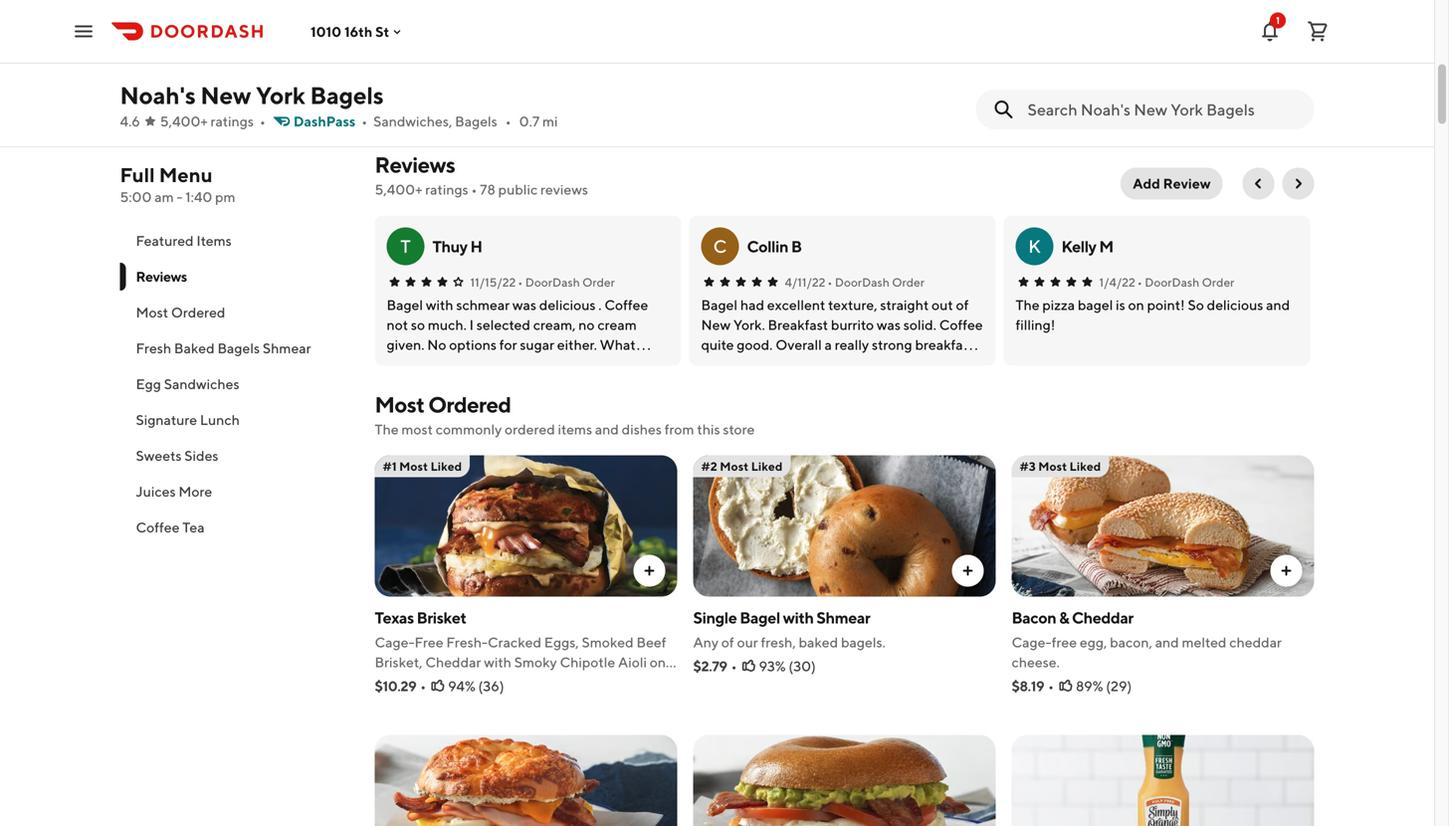 Task type: describe. For each thing, give the bounding box(es) containing it.
lunch
[[200, 412, 240, 428]]

1010 16th st button
[[311, 23, 405, 40]]

• down bacon & cheddar
[[990, 80, 996, 96]]

• down cheese.
[[1049, 678, 1054, 694]]

cheddar
[[1230, 634, 1282, 651]]

reviews
[[541, 181, 588, 198]]

order for k
[[1202, 275, 1235, 289]]

$8.19 for $8.19
[[951, 80, 986, 96]]

our
[[737, 634, 758, 651]]

of
[[722, 634, 734, 651]]

1:40
[[185, 189, 212, 205]]

cheddar inside 'bacon & cheddar cage-free egg, bacon, and melted cheddar cheese.'
[[1072, 608, 1134, 627]]

single for single bagel with shmear any of our fresh, baked bagels.
[[693, 608, 737, 627]]

• right 11/15/22
[[518, 275, 523, 289]]

1 vertical spatial 94% (36)
[[448, 678, 504, 694]]

sides
[[184, 448, 219, 464]]

#3 most liked
[[1020, 459, 1101, 473]]

beef
[[637, 634, 667, 651]]

most ordered button
[[120, 295, 351, 331]]

most ordered the most commonly ordered items and dishes from this store
[[375, 392, 755, 438]]

featured items
[[136, 232, 232, 249]]

add review
[[1133, 175, 1211, 192]]

egg,
[[1080, 634, 1107, 651]]

egg sandwiches
[[136, 376, 240, 392]]

bagels up dashpass •
[[310, 81, 384, 110]]

sweets
[[136, 448, 182, 464]]

with inside the texas brisket cage-free fresh-cracked eggs, smoked beef brisket, cheddar with smoky chipotle aioli on a fresh baked cheddar jalapeno gourmet bagel.
[[484, 654, 512, 671]]

texas brisket image for add item to cart icon left of 0 items, open order cart image
[[1132, 0, 1309, 48]]

bagels inside baker's dozen bagels with shmear
[[866, 56, 913, 75]]

liked for brisket
[[431, 459, 462, 473]]

$10.29 for $10.29 •
[[375, 678, 416, 694]]

sandwiches,
[[373, 113, 452, 129]]

add item to cart image for texas brisket
[[642, 563, 658, 579]]

full
[[120, 163, 155, 187]]

cracked
[[488, 634, 542, 651]]

collin b
[[747, 237, 802, 256]]

juices
[[136, 483, 176, 500]]

bagel for single bagel with shmear any of our fresh, baked bagels.
[[740, 608, 780, 627]]

• doordash order for k
[[1138, 275, 1235, 289]]

smoked
[[582, 634, 634, 651]]

full menu 5:00 am - 1:40 pm
[[120, 163, 236, 205]]

add item to cart image left 0 items, open order cart image
[[1273, 12, 1289, 28]]

baker's
[[762, 56, 814, 75]]

egg
[[136, 376, 161, 392]]

liked for &
[[1070, 459, 1101, 473]]

reviews 5,400+ ratings • 78 public reviews
[[375, 152, 588, 198]]

am
[[155, 189, 174, 205]]

4.6
[[120, 113, 140, 129]]

add
[[1133, 175, 1161, 192]]

0 vertical spatial 89%
[[1018, 80, 1045, 96]]

free
[[1052, 634, 1077, 651]]

most for bacon & cheddar
[[1039, 459, 1067, 473]]

open menu image
[[72, 19, 96, 43]]

coffee tea button
[[120, 510, 351, 546]]

smoky
[[514, 654, 557, 671]]

a
[[669, 654, 676, 671]]

dishes
[[622, 421, 662, 438]]

most ordered
[[136, 304, 225, 321]]

more
[[179, 483, 212, 500]]

& for bacon & cheddar
[[999, 56, 1009, 75]]

-
[[177, 189, 183, 205]]

bacon, avocado & tomato egg white image
[[693, 735, 996, 826]]

st
[[375, 23, 389, 40]]

5,400+ inside reviews 5,400+ ratings • 78 public reviews
[[375, 181, 423, 198]]

bacon & cheddar cage-free egg, bacon, and melted cheddar cheese.
[[1012, 608, 1282, 671]]

mi
[[543, 113, 558, 129]]

#2 most liked
[[701, 459, 783, 473]]

liked for bagel
[[751, 459, 783, 473]]

• down brisket,
[[420, 678, 426, 694]]

• right "1/4/22"
[[1138, 275, 1143, 289]]

brisket for texas brisket cage-free fresh-cracked eggs, smoked beef brisket, cheddar with smoky chipotle aioli on a fresh baked cheddar jalapeno gourmet bagel.
[[417, 608, 466, 627]]

0 horizontal spatial (29)
[[1048, 80, 1073, 96]]

tea
[[182, 519, 205, 536]]

5:00
[[120, 189, 152, 205]]

most inside "most ordered the most commonly ordered items and dishes from this store"
[[375, 392, 424, 418]]

public
[[498, 181, 538, 198]]

78
[[480, 181, 496, 198]]

1 vertical spatial 89%
[[1076, 678, 1104, 694]]

fresh,
[[761, 634, 796, 651]]

16th
[[344, 23, 373, 40]]

new
[[200, 81, 251, 110]]

juices more button
[[120, 474, 351, 510]]

cheese.
[[1012, 654, 1060, 671]]

single bagel with shmear button
[[564, 0, 742, 130]]

with inside single bagel with shmear
[[663, 56, 693, 75]]

texas brisket
[[1140, 56, 1232, 75]]

most inside button
[[136, 304, 168, 321]]

on
[[650, 654, 666, 671]]

coffee
[[136, 519, 180, 536]]

reviews for reviews
[[136, 268, 187, 285]]

this
[[697, 421, 720, 438]]

bacon & cheddar image
[[1012, 455, 1315, 597]]

reviews link
[[375, 152, 455, 178]]

0 vertical spatial 94% (36)
[[1216, 80, 1272, 96]]

sandwiches, bagels • 0.7 mi
[[373, 113, 558, 129]]

any
[[693, 634, 719, 651]]

add item to cart image for bacon & cheddar
[[1279, 563, 1295, 579]]

baker's dozen bagels with shmear
[[762, 56, 913, 97]]

t
[[401, 235, 411, 257]]

order for t
[[582, 275, 615, 289]]

most for texas brisket
[[399, 459, 428, 473]]

93%
[[759, 658, 786, 675]]

bottled - simply orange image
[[1012, 735, 1315, 826]]

texas for texas brisket
[[1140, 56, 1180, 75]]

#3
[[1020, 459, 1036, 473]]

1
[[1276, 14, 1280, 26]]

kelly m
[[1062, 237, 1114, 256]]

most
[[402, 421, 433, 438]]

1 vertical spatial 94%
[[448, 678, 476, 694]]

ordered for most ordered
[[171, 304, 225, 321]]

$10.29 for $10.29
[[1140, 80, 1184, 96]]



Task type: locate. For each thing, give the bounding box(es) containing it.
fresh inside the texas brisket cage-free fresh-cracked eggs, smoked beef brisket, cheddar with smoky chipotle aioli on a fresh baked cheddar jalapeno gourmet bagel.
[[375, 674, 410, 690]]

reviews down featured
[[136, 268, 187, 285]]

• down texas brisket
[[1188, 80, 1194, 96]]

• right the 4/11/22
[[828, 275, 833, 289]]

1 horizontal spatial &
[[1059, 608, 1069, 627]]

$10.29 down brisket,
[[375, 678, 416, 694]]

94% down texas brisket
[[1216, 80, 1244, 96]]

bagel.
[[636, 674, 675, 690]]

• doordash order right the 4/11/22
[[828, 275, 925, 289]]

and for &
[[1156, 634, 1179, 651]]

chipotle
[[560, 654, 615, 671]]

cage- up cheese.
[[1012, 634, 1052, 651]]

0 vertical spatial (29)
[[1048, 80, 1073, 96]]

0 vertical spatial 94%
[[1216, 80, 1244, 96]]

0 horizontal spatial bacon
[[951, 56, 996, 75]]

0 vertical spatial 89% (29)
[[1018, 80, 1073, 96]]

bagel inside single bagel with shmear
[[619, 56, 660, 75]]

2 horizontal spatial doordash
[[1145, 275, 1200, 289]]

and right "bacon,"
[[1156, 634, 1179, 651]]

bacon,
[[1110, 634, 1153, 651]]

Item Search search field
[[1028, 99, 1299, 120]]

2 horizontal spatial • doordash order
[[1138, 275, 1235, 289]]

93% (30)
[[759, 658, 816, 675]]

94% down fresh-
[[448, 678, 476, 694]]

1 horizontal spatial (29)
[[1106, 678, 1132, 694]]

k
[[1029, 235, 1041, 257]]

0 horizontal spatial (36)
[[478, 678, 504, 694]]

texas brisket image up texas brisket
[[1132, 0, 1309, 48]]

0 vertical spatial bacon
[[951, 56, 996, 75]]

1 vertical spatial ordered
[[428, 392, 511, 418]]

1 horizontal spatial ratings
[[425, 181, 469, 198]]

0 horizontal spatial &
[[999, 56, 1009, 75]]

doordash right "1/4/22"
[[1145, 275, 1200, 289]]

signature lunch
[[136, 412, 240, 428]]

noah's new york bagels
[[120, 81, 384, 110]]

1 horizontal spatial cage-
[[1012, 634, 1052, 651]]

• doordash order right 11/15/22
[[518, 275, 615, 289]]

• down 'noah's new york bagels'
[[260, 113, 266, 129]]

menu
[[159, 163, 213, 187]]

shmear inside single bagel with shmear any of our fresh, baked bagels.
[[817, 608, 871, 627]]

featured
[[136, 232, 194, 249]]

1 horizontal spatial liked
[[751, 459, 783, 473]]

2 horizontal spatial order
[[1202, 275, 1235, 289]]

(29) down "bacon,"
[[1106, 678, 1132, 694]]

add review button
[[1121, 168, 1223, 200]]

single bagel with shmear image
[[693, 455, 996, 597]]

1 liked from the left
[[431, 459, 462, 473]]

shmear
[[573, 78, 627, 97], [796, 78, 850, 97], [263, 340, 311, 356], [817, 608, 871, 627]]

add item to cart image
[[960, 563, 976, 579]]

liked right the '#3'
[[1070, 459, 1101, 473]]

review
[[1164, 175, 1211, 192]]

• left 0.7 in the left top of the page
[[506, 113, 511, 129]]

fresh down brisket,
[[375, 674, 410, 690]]

(29) down bacon & cheddar
[[1048, 80, 1073, 96]]

2 • doordash order from the left
[[828, 275, 925, 289]]

bagel for single bagel with shmear
[[619, 56, 660, 75]]

• doordash order right "1/4/22"
[[1138, 275, 1235, 289]]

cage- inside the texas brisket cage-free fresh-cracked eggs, smoked beef brisket, cheddar with smoky chipotle aioli on a fresh baked cheddar jalapeno gourmet bagel.
[[375, 634, 415, 651]]

jalapeno
[[515, 674, 573, 690]]

texas brisket image for add item to cart icon associated with texas brisket
[[375, 455, 677, 597]]

0 horizontal spatial 94%
[[448, 678, 476, 694]]

bagels left 0.7 in the left top of the page
[[455, 113, 498, 129]]

kelly
[[1062, 237, 1097, 256]]

add item to cart image
[[1273, 12, 1289, 28], [642, 563, 658, 579], [1279, 563, 1295, 579]]

ordered inside button
[[171, 304, 225, 321]]

89% (29) down egg,
[[1076, 678, 1132, 694]]

1 vertical spatial and
[[1156, 634, 1179, 651]]

york
[[256, 81, 305, 110]]

1 horizontal spatial • doordash order
[[828, 275, 925, 289]]

add item to cart image up cheddar
[[1279, 563, 1295, 579]]

bacon
[[951, 56, 996, 75], [1012, 608, 1057, 627]]

0 vertical spatial (36)
[[1246, 80, 1272, 96]]

liked down store
[[751, 459, 783, 473]]

with inside baker's dozen bagels with shmear
[[762, 78, 793, 97]]

single inside single bagel with shmear any of our fresh, baked bagels.
[[693, 608, 737, 627]]

1 horizontal spatial (36)
[[1246, 80, 1272, 96]]

1 vertical spatial $8.19
[[1012, 678, 1045, 694]]

1 horizontal spatial 89% (29)
[[1076, 678, 1132, 694]]

1 horizontal spatial 94% (36)
[[1216, 80, 1272, 96]]

signature lunch button
[[120, 402, 351, 438]]

doordash right 11/15/22
[[525, 275, 580, 289]]

$2.79
[[693, 658, 727, 675]]

3 doordash from the left
[[1145, 275, 1200, 289]]

1 vertical spatial ratings
[[425, 181, 469, 198]]

and inside 'bacon & cheddar cage-free egg, bacon, and melted cheddar cheese.'
[[1156, 634, 1179, 651]]

$8.19 for $8.19 •
[[1012, 678, 1045, 694]]

fresh-
[[446, 634, 488, 651]]

0 horizontal spatial single
[[573, 56, 617, 75]]

single inside single bagel with shmear
[[573, 56, 617, 75]]

dozen
[[817, 56, 863, 75]]

single bagel with shmear any of our fresh, baked bagels.
[[693, 608, 886, 651]]

2 cage- from the left
[[1012, 634, 1052, 651]]

doordash for k
[[1145, 275, 1200, 289]]

with inside single bagel with shmear any of our fresh, baked bagels.
[[783, 608, 814, 627]]

brisket for texas brisket
[[1182, 56, 1232, 75]]

h
[[470, 237, 482, 256]]

liked down commonly
[[431, 459, 462, 473]]

$9.49
[[384, 80, 421, 96]]

11/15/22
[[470, 275, 516, 289]]

1 horizontal spatial 89%
[[1076, 678, 1104, 694]]

shmear for single bagel with shmear
[[573, 78, 627, 97]]

1 vertical spatial bacon
[[1012, 608, 1057, 627]]

brisket
[[1182, 56, 1232, 75], [417, 608, 466, 627]]

ordered up "fresh baked bagels shmear"
[[171, 304, 225, 321]]

1 vertical spatial 5,400+
[[375, 181, 423, 198]]

94% (36) down notification bell image
[[1216, 80, 1272, 96]]

1 horizontal spatial $8.19
[[1012, 678, 1045, 694]]

1 horizontal spatial baked
[[413, 674, 454, 690]]

bagels down most ordered button
[[218, 340, 260, 356]]

0 vertical spatial ordered
[[171, 304, 225, 321]]

5,400+
[[160, 113, 208, 129], [375, 181, 423, 198]]

and inside "most ordered the most commonly ordered items and dishes from this store"
[[595, 421, 619, 438]]

commonly
[[436, 421, 502, 438]]

• left 78
[[471, 181, 477, 198]]

fresh
[[136, 340, 171, 356], [375, 674, 410, 690]]

sweets sides
[[136, 448, 219, 464]]

0 horizontal spatial texas
[[375, 608, 414, 627]]

$10.29 up item search search box
[[1140, 80, 1184, 96]]

bagels.
[[841, 634, 886, 651]]

1 horizontal spatial texas brisket image
[[1132, 0, 1309, 48]]

0 horizontal spatial baked
[[174, 340, 215, 356]]

ratings inside reviews 5,400+ ratings • 78 public reviews
[[425, 181, 469, 198]]

2 horizontal spatial liked
[[1070, 459, 1101, 473]]

• right dashpass
[[362, 113, 367, 129]]

1 horizontal spatial single
[[693, 608, 737, 627]]

baked up "egg sandwiches" on the left top of the page
[[174, 340, 215, 356]]

0 horizontal spatial • doordash order
[[518, 275, 615, 289]]

1 vertical spatial &
[[1059, 608, 1069, 627]]

collin
[[747, 237, 789, 256]]

store
[[723, 421, 755, 438]]

notification bell image
[[1258, 19, 1282, 43]]

0 horizontal spatial 5,400+
[[160, 113, 208, 129]]

texas brisket cage-free fresh-cracked eggs, smoked beef brisket, cheddar with smoky chipotle aioli on a fresh baked cheddar jalapeno gourmet bagel.
[[375, 608, 676, 690]]

1 vertical spatial farmhouse image
[[375, 735, 677, 826]]

baked
[[174, 340, 215, 356], [413, 674, 454, 690]]

farmhouse
[[384, 56, 462, 75]]

• doordash order for c
[[828, 275, 925, 289]]

1 horizontal spatial bagel
[[740, 608, 780, 627]]

3 liked from the left
[[1070, 459, 1101, 473]]

texas brisket image down ordered
[[375, 455, 677, 597]]

ordered up commonly
[[428, 392, 511, 418]]

89%
[[1018, 80, 1045, 96], [1076, 678, 1104, 694]]

0 horizontal spatial order
[[582, 275, 615, 289]]

& inside 'bacon & cheddar cage-free egg, bacon, and melted cheddar cheese.'
[[1059, 608, 1069, 627]]

cage- inside 'bacon & cheddar cage-free egg, bacon, and melted cheddar cheese.'
[[1012, 634, 1052, 651]]

texas up brisket,
[[375, 608, 414, 627]]

$8.19 down cheese.
[[1012, 678, 1045, 694]]

$8.19 •
[[1012, 678, 1054, 694]]

89% down egg,
[[1076, 678, 1104, 694]]

• right $2.79
[[731, 658, 737, 675]]

0 horizontal spatial doordash
[[525, 275, 580, 289]]

fresh baked bagels shmear button
[[120, 331, 351, 366]]

and right items
[[595, 421, 619, 438]]

0 vertical spatial single
[[573, 56, 617, 75]]

3 order from the left
[[1202, 275, 1235, 289]]

1 horizontal spatial bacon
[[1012, 608, 1057, 627]]

the
[[375, 421, 399, 438]]

dashpass
[[294, 113, 356, 129]]

texas up item search search box
[[1140, 56, 1180, 75]]

add item to cart image up "beef" at bottom left
[[642, 563, 658, 579]]

sweets sides button
[[120, 438, 351, 474]]

0 horizontal spatial 89%
[[1018, 80, 1045, 96]]

order for c
[[892, 275, 925, 289]]

0 horizontal spatial reviews
[[136, 268, 187, 285]]

0 vertical spatial fresh
[[136, 340, 171, 356]]

89% down bacon & cheddar
[[1018, 80, 1045, 96]]

ordered for most ordered the most commonly ordered items and dishes from this store
[[428, 392, 511, 418]]

reviews inside reviews 5,400+ ratings • 78 public reviews
[[375, 152, 455, 178]]

most right #1
[[399, 459, 428, 473]]

single
[[573, 56, 617, 75], [693, 608, 737, 627]]

• inside reviews 5,400+ ratings • 78 public reviews
[[471, 181, 477, 198]]

1 vertical spatial single
[[693, 608, 737, 627]]

texas inside the texas brisket cage-free fresh-cracked eggs, smoked beef brisket, cheddar with smoky chipotle aioli on a fresh baked cheddar jalapeno gourmet bagel.
[[375, 608, 414, 627]]

doordash for t
[[525, 275, 580, 289]]

1 vertical spatial 89% (29)
[[1076, 678, 1132, 694]]

0 horizontal spatial ratings
[[211, 113, 254, 129]]

0 vertical spatial $10.29
[[1140, 80, 1184, 96]]

dashpass •
[[294, 113, 367, 129]]

reviews for reviews 5,400+ ratings • 78 public reviews
[[375, 152, 455, 178]]

brisket inside the texas brisket cage-free fresh-cracked eggs, smoked beef brisket, cheddar with smoky chipotle aioli on a fresh baked cheddar jalapeno gourmet bagel.
[[417, 608, 466, 627]]

doordash for c
[[835, 275, 890, 289]]

0 horizontal spatial texas brisket image
[[375, 455, 677, 597]]

• doordash order for t
[[518, 275, 615, 289]]

noah's
[[120, 81, 196, 110]]

shmear inside baker's dozen bagels with shmear
[[796, 78, 850, 97]]

1 doordash from the left
[[525, 275, 580, 289]]

& for bacon & cheddar cage-free egg, bacon, and melted cheddar cheese.
[[1059, 608, 1069, 627]]

ordered
[[171, 304, 225, 321], [428, 392, 511, 418]]

doordash right the 4/11/22
[[835, 275, 890, 289]]

ratings down reviews link
[[425, 181, 469, 198]]

1 vertical spatial fresh
[[375, 674, 410, 690]]

baker's dozen bagels with shmear button
[[753, 0, 931, 130]]

1 horizontal spatial fresh
[[375, 674, 410, 690]]

0 horizontal spatial liked
[[431, 459, 462, 473]]

1 vertical spatial $10.29
[[375, 678, 416, 694]]

ordered inside "most ordered the most commonly ordered items and dishes from this store"
[[428, 392, 511, 418]]

thuy
[[433, 237, 468, 256]]

0 horizontal spatial brisket
[[417, 608, 466, 627]]

farmhouse $9.49
[[384, 56, 462, 96]]

0 horizontal spatial bagel
[[619, 56, 660, 75]]

cage- up brisket,
[[375, 634, 415, 651]]

0 vertical spatial texas
[[1140, 56, 1180, 75]]

melted
[[1182, 634, 1227, 651]]

with
[[663, 56, 693, 75], [762, 78, 793, 97], [783, 608, 814, 627], [484, 654, 512, 671]]

fresh up egg
[[136, 340, 171, 356]]

0 vertical spatial reviews
[[375, 152, 455, 178]]

most up the
[[375, 392, 424, 418]]

1 horizontal spatial reviews
[[375, 152, 455, 178]]

bacon inside 'bacon & cheddar cage-free egg, bacon, and melted cheddar cheese.'
[[1012, 608, 1057, 627]]

0 horizontal spatial $10.29
[[375, 678, 416, 694]]

bacon for bacon & cheddar cage-free egg, bacon, and melted cheddar cheese.
[[1012, 608, 1057, 627]]

and for ordered
[[595, 421, 619, 438]]

reviews down sandwiches,
[[375, 152, 455, 178]]

1 vertical spatial reviews
[[136, 268, 187, 285]]

fresh inside button
[[136, 340, 171, 356]]

0 vertical spatial baked
[[174, 340, 215, 356]]

featured items button
[[120, 223, 351, 259]]

1/4/22
[[1100, 275, 1136, 289]]

bacon & cheddar
[[951, 56, 1073, 75]]

5,400+ ratings •
[[160, 113, 266, 129]]

1 vertical spatial (36)
[[478, 678, 504, 694]]

bagels right 'dozen'
[[866, 56, 913, 75]]

2 liked from the left
[[751, 459, 783, 473]]

from
[[665, 421, 695, 438]]

bacon for bacon & cheddar
[[951, 56, 996, 75]]

$8.19
[[951, 80, 986, 96], [1012, 678, 1045, 694]]

0 horizontal spatial fresh
[[136, 340, 171, 356]]

(36) down notification bell image
[[1246, 80, 1272, 96]]

pm
[[215, 189, 236, 205]]

0 items, open order cart image
[[1306, 19, 1330, 43]]

0 vertical spatial and
[[595, 421, 619, 438]]

sandwiches
[[164, 376, 240, 392]]

1 horizontal spatial brisket
[[1182, 56, 1232, 75]]

shmear for fresh baked bagels shmear
[[263, 340, 311, 356]]

#1 most liked
[[383, 459, 462, 473]]

reviews
[[375, 152, 455, 178], [136, 268, 187, 285]]

texas for texas brisket cage-free fresh-cracked eggs, smoked beef brisket, cheddar with smoky chipotle aioli on a fresh baked cheddar jalapeno gourmet bagel.
[[375, 608, 414, 627]]

doordash
[[525, 275, 580, 289], [835, 275, 890, 289], [1145, 275, 1200, 289]]

1 cage- from the left
[[375, 634, 415, 651]]

shmear inside single bagel with shmear
[[573, 78, 627, 97]]

0 horizontal spatial 94% (36)
[[448, 678, 504, 694]]

baked inside the texas brisket cage-free fresh-cracked eggs, smoked beef brisket, cheddar with smoky chipotle aioli on a fresh baked cheddar jalapeno gourmet bagel.
[[413, 674, 454, 690]]

c
[[713, 235, 727, 257]]

0 horizontal spatial cage-
[[375, 634, 415, 651]]

1010
[[311, 23, 342, 40]]

0 vertical spatial texas brisket image
[[1132, 0, 1309, 48]]

1 horizontal spatial 94%
[[1216, 80, 1244, 96]]

gourmet
[[576, 674, 633, 690]]

most up egg
[[136, 304, 168, 321]]

ratings down new
[[211, 113, 254, 129]]

1 vertical spatial texas brisket image
[[375, 455, 677, 597]]

farmhouse image
[[376, 0, 552, 48], [375, 735, 677, 826]]

0 horizontal spatial ordered
[[171, 304, 225, 321]]

(36) down "cracked"
[[478, 678, 504, 694]]

cage-
[[375, 634, 415, 651], [1012, 634, 1052, 651]]

cheddar
[[1011, 56, 1073, 75], [1072, 608, 1134, 627], [425, 654, 481, 671], [456, 674, 512, 690]]

next image
[[1291, 176, 1307, 192]]

1 vertical spatial texas
[[375, 608, 414, 627]]

most for single bagel with shmear
[[720, 459, 749, 473]]

fresh baked bagels shmear
[[136, 340, 311, 356]]

5,400+ down reviews link
[[375, 181, 423, 198]]

1 vertical spatial brisket
[[417, 608, 466, 627]]

#2
[[701, 459, 718, 473]]

$10.29 •
[[375, 678, 426, 694]]

1 vertical spatial bagel
[[740, 608, 780, 627]]

1 horizontal spatial $10.29
[[1140, 80, 1184, 96]]

1 horizontal spatial and
[[1156, 634, 1179, 651]]

0 vertical spatial 5,400+
[[160, 113, 208, 129]]

0 vertical spatial ratings
[[211, 113, 254, 129]]

thuy h
[[433, 237, 482, 256]]

1 horizontal spatial doordash
[[835, 275, 890, 289]]

brisket up free
[[417, 608, 466, 627]]

1 horizontal spatial texas
[[1140, 56, 1180, 75]]

most right the '#3'
[[1039, 459, 1067, 473]]

ratings
[[211, 113, 254, 129], [425, 181, 469, 198]]

0 horizontal spatial and
[[595, 421, 619, 438]]

1 horizontal spatial order
[[892, 275, 925, 289]]

baked down brisket,
[[413, 674, 454, 690]]

0 horizontal spatial 89% (29)
[[1018, 80, 1073, 96]]

0 vertical spatial farmhouse image
[[376, 0, 552, 48]]

89% (29) down bacon & cheddar
[[1018, 80, 1073, 96]]

previous image
[[1251, 176, 1267, 192]]

0 vertical spatial bagel
[[619, 56, 660, 75]]

94% (36) down fresh-
[[448, 678, 504, 694]]

shmear for single bagel with shmear any of our fresh, baked bagels.
[[817, 608, 871, 627]]

1 horizontal spatial 5,400+
[[375, 181, 423, 198]]

1 order from the left
[[582, 275, 615, 289]]

$8.19 down bacon & cheddar
[[951, 80, 986, 96]]

baked inside button
[[174, 340, 215, 356]]

3 • doordash order from the left
[[1138, 275, 1235, 289]]

most right the #2
[[720, 459, 749, 473]]

2 doordash from the left
[[835, 275, 890, 289]]

1 horizontal spatial ordered
[[428, 392, 511, 418]]

1 vertical spatial (29)
[[1106, 678, 1132, 694]]

brisket,
[[375, 654, 423, 671]]

texas brisket image
[[1132, 0, 1309, 48], [375, 455, 677, 597]]

1010 16th st
[[311, 23, 389, 40]]

bagel inside single bagel with shmear any of our fresh, baked bagels.
[[740, 608, 780, 627]]

4/11/22
[[785, 275, 826, 289]]

2 order from the left
[[892, 275, 925, 289]]

1 • doordash order from the left
[[518, 275, 615, 289]]

1 vertical spatial baked
[[413, 674, 454, 690]]

single for single bagel with shmear
[[573, 56, 617, 75]]

brisket up item search search box
[[1182, 56, 1232, 75]]

5,400+ down noah's
[[160, 113, 208, 129]]



Task type: vqa. For each thing, say whether or not it's contained in the screenshot.
rightmost the ratings
yes



